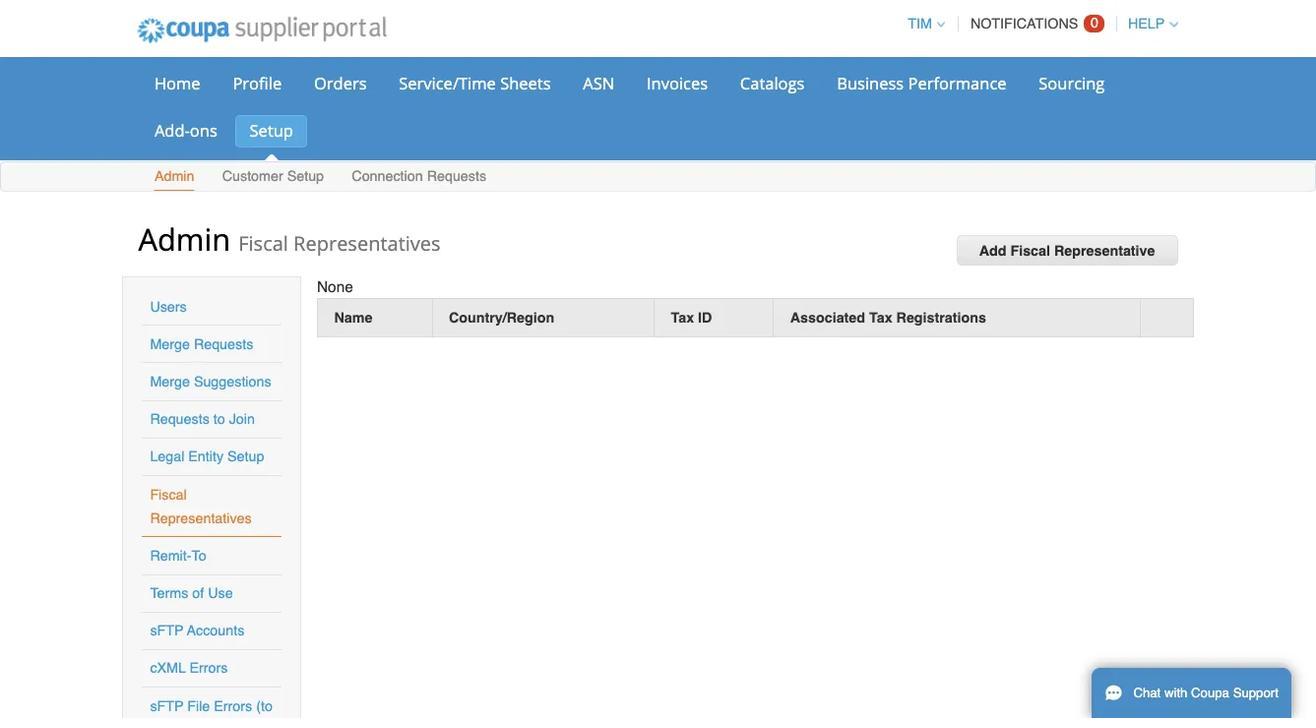 Task type: locate. For each thing, give the bounding box(es) containing it.
connection requests link
[[319, 148, 443, 174]]

requests left to
[[136, 374, 190, 389]]

1 horizontal spatial fiscal
[[217, 209, 262, 233]]

terms of use link
[[136, 533, 212, 547]]

sftp up 'customers)'
[[136, 635, 167, 650]]

merge suggestions
[[136, 340, 247, 354]]

entity
[[171, 408, 203, 423]]

fiscal inside fiscal representatives
[[136, 443, 170, 457]]

legal entity setup link
[[136, 408, 240, 423]]

representatives up to
[[136, 464, 229, 479]]

legal
[[136, 408, 168, 423]]

merge
[[136, 306, 173, 320], [136, 340, 173, 354]]

file
[[170, 635, 191, 650]]

sftp
[[136, 567, 167, 581], [136, 635, 167, 650]]

sftp inside 'sftp file errors (to customers)'
[[136, 635, 167, 650]]

errors left (to
[[194, 635, 229, 650]]

setup right customer
[[261, 153, 295, 167]]

fiscal down customer setup link
[[217, 209, 262, 233]]

0 vertical spatial requests
[[388, 153, 442, 167]]

country/region
[[408, 282, 504, 296]]

admin down admin link at top left
[[126, 199, 210, 236]]

id
[[635, 282, 648, 296]]

sftp up cxml
[[136, 567, 167, 581]]

add-ons
[[140, 108, 198, 129]]

1 merge from the top
[[136, 306, 173, 320]]

remit-to link
[[136, 498, 188, 513]]

1 horizontal spatial representatives
[[267, 209, 401, 233]]

1 vertical spatial admin
[[126, 199, 210, 236]]

0 vertical spatial merge
[[136, 306, 173, 320]]

merge down users link
[[136, 306, 173, 320]]

setup up 'customer setup' on the left
[[227, 108, 267, 129]]

0 vertical spatial sftp
[[136, 567, 167, 581]]

fiscal right add
[[919, 221, 955, 236]]

none
[[288, 253, 321, 269]]

1 vertical spatial setup
[[261, 153, 295, 167]]

tax right associated
[[790, 282, 812, 296]]

representatives
[[267, 209, 401, 233], [136, 464, 229, 479]]

errors
[[172, 601, 207, 615], [194, 635, 229, 650]]

orders link
[[273, 62, 346, 91]]

setup down join
[[207, 408, 240, 423]]

name
[[304, 282, 339, 296]]

tax id
[[610, 282, 648, 296]]

registrations
[[815, 282, 897, 296]]

1 vertical spatial requests
[[176, 306, 230, 320]]

1 horizontal spatial tax
[[790, 282, 812, 296]]

representatives up the none
[[267, 209, 401, 233]]

merge requests link
[[136, 306, 230, 320]]

profile link
[[199, 62, 269, 91]]

admin link
[[140, 148, 178, 174]]

catalogs link
[[660, 62, 744, 91]]

terms of use
[[136, 533, 212, 547]]

1 sftp from the top
[[136, 567, 167, 581]]

service/time sheets link
[[350, 62, 514, 91]]

customers)
[[136, 657, 203, 671]]

admin for admin
[[140, 153, 177, 167]]

1 vertical spatial representatives
[[136, 464, 229, 479]]

2 sftp from the top
[[136, 635, 167, 650]]

fiscal
[[217, 209, 262, 233], [919, 221, 955, 236], [136, 443, 170, 457]]

performance
[[826, 65, 915, 86]]

fiscal representatives
[[136, 443, 229, 479]]

service/time
[[363, 65, 451, 86]]

0 vertical spatial admin
[[140, 153, 177, 167]]

2 merge from the top
[[136, 340, 173, 354]]

home link
[[128, 62, 195, 91]]

2 tax from the left
[[790, 282, 812, 296]]

1 vertical spatial errors
[[194, 635, 229, 650]]

help link
[[1017, 15, 1071, 29]]

notifications 0
[[882, 14, 999, 29]]

navigation
[[817, 3, 1071, 41]]

admin down the add-
[[140, 153, 177, 167]]

admin for admin fiscal representatives
[[126, 199, 210, 236]]

0 vertical spatial representatives
[[267, 209, 401, 233]]

cxml errors link
[[136, 601, 207, 615]]

requests right connection
[[388, 153, 442, 167]]

requests up suggestions
[[176, 306, 230, 320]]

remit-to
[[136, 498, 188, 513]]

merge down merge requests
[[136, 340, 173, 354]]

0 horizontal spatial representatives
[[136, 464, 229, 479]]

admin fiscal representatives
[[126, 199, 401, 236]]

remit-
[[136, 498, 174, 513]]

requests for merge requests
[[176, 306, 230, 320]]

use
[[189, 533, 212, 547]]

1 vertical spatial merge
[[136, 340, 173, 354]]

requests for connection requests
[[388, 153, 442, 167]]

requests
[[388, 153, 442, 167], [176, 306, 230, 320], [136, 374, 190, 389]]

setup
[[227, 108, 267, 129], [261, 153, 295, 167], [207, 408, 240, 423]]

2 horizontal spatial fiscal
[[919, 221, 955, 236]]

requests to join
[[136, 374, 232, 389]]

fiscal inside admin fiscal representatives
[[217, 209, 262, 233]]

(to
[[233, 635, 248, 650]]

merge for merge requests
[[136, 306, 173, 320]]

merge requests
[[136, 306, 230, 320]]

sftp for sftp file errors (to customers)
[[136, 635, 167, 650]]

0 horizontal spatial tax
[[610, 282, 631, 296]]

suggestions
[[176, 340, 247, 354]]

errors down accounts
[[172, 601, 207, 615]]

of
[[175, 533, 185, 547]]

customer setup
[[202, 153, 295, 167]]

admin
[[140, 153, 177, 167], [126, 199, 210, 236]]

0 horizontal spatial fiscal
[[136, 443, 170, 457]]

to
[[174, 498, 188, 513]]

1 vertical spatial sftp
[[136, 635, 167, 650]]

representatives inside admin fiscal representatives
[[267, 209, 401, 233]]

fiscal down legal
[[136, 443, 170, 457]]

navigation containing notifications 0
[[817, 3, 1071, 41]]

fiscal inside "link"
[[919, 221, 955, 236]]

asn link
[[517, 62, 571, 91]]

1 tax from the left
[[610, 282, 631, 296]]

tax
[[610, 282, 631, 296], [790, 282, 812, 296]]

tax left the id
[[610, 282, 631, 296]]



Task type: vqa. For each thing, say whether or not it's contained in the screenshot.
Save associated with the top Save BUTTON
no



Task type: describe. For each thing, give the bounding box(es) containing it.
sheets
[[455, 65, 501, 86]]

2 vertical spatial requests
[[136, 374, 190, 389]]

notifications
[[882, 15, 980, 29]]

add fiscal representative
[[890, 221, 1050, 236]]

sftp file errors (to customers)
[[136, 635, 248, 671]]

sftp file errors (to customers) link
[[136, 635, 248, 671]]

customer setup link
[[201, 148, 295, 174]]

home
[[140, 65, 182, 86]]

add fiscal representative link
[[870, 214, 1071, 242]]

orders
[[286, 65, 333, 86]]

fiscal for add
[[919, 221, 955, 236]]

coupa supplier portal image
[[111, 3, 365, 52]]

help
[[1026, 15, 1059, 29]]

cxml
[[136, 601, 169, 615]]

business
[[761, 65, 822, 86]]

service/time sheets
[[363, 65, 501, 86]]

to
[[194, 374, 205, 389]]

fiscal for admin
[[217, 209, 262, 233]]

0 vertical spatial errors
[[172, 601, 207, 615]]

invoices
[[588, 65, 644, 86]]

associated tax registrations
[[719, 282, 897, 296]]

customer
[[202, 153, 258, 167]]

sftp for sftp accounts
[[136, 567, 167, 581]]

merge for merge suggestions
[[136, 340, 173, 354]]

connection
[[320, 153, 385, 167]]

legal entity setup
[[136, 408, 240, 423]]

join
[[208, 374, 232, 389]]

sourcing link
[[932, 62, 1017, 91]]

sftp accounts
[[136, 567, 222, 581]]

invoices link
[[575, 62, 656, 91]]

terms
[[136, 533, 171, 547]]

0 vertical spatial setup
[[227, 108, 267, 129]]

business performance
[[761, 65, 915, 86]]

connection requests
[[320, 153, 442, 167]]

users link
[[136, 272, 170, 286]]

0
[[992, 14, 999, 28]]

ons
[[173, 108, 198, 129]]

business performance link
[[748, 62, 928, 91]]

profile
[[212, 65, 256, 86]]

add
[[890, 221, 915, 236]]

errors inside 'sftp file errors (to customers)'
[[194, 635, 229, 650]]

fiscal representatives link
[[136, 443, 229, 479]]

representative
[[959, 221, 1050, 236]]

sftp accounts link
[[136, 567, 222, 581]]

catalogs
[[673, 65, 732, 86]]

associated
[[719, 282, 787, 296]]

cxml errors
[[136, 601, 207, 615]]

asn
[[530, 65, 559, 86]]

add-ons link
[[128, 105, 210, 134]]

users
[[136, 272, 170, 286]]

setup link
[[214, 105, 279, 134]]

add-
[[140, 108, 173, 129]]

2 vertical spatial setup
[[207, 408, 240, 423]]

accounts
[[170, 567, 222, 581]]

merge suggestions link
[[136, 340, 247, 354]]

requests to join link
[[136, 374, 232, 389]]

sourcing
[[945, 65, 1005, 86]]



